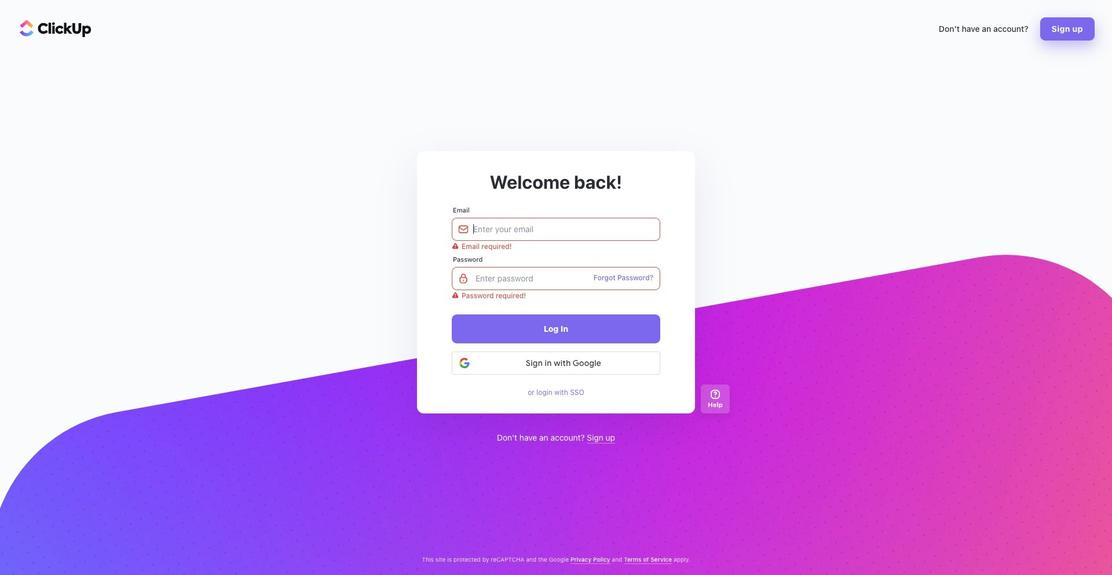 Task type: describe. For each thing, give the bounding box(es) containing it.
Enter your email email field
[[452, 218, 660, 241]]

login element
[[446, 207, 666, 396]]

Enter password password field
[[452, 267, 660, 290]]



Task type: locate. For each thing, give the bounding box(es) containing it.
clickup - home image
[[20, 20, 92, 37]]



Task type: vqa. For each thing, say whether or not it's contained in the screenshot.
"YOUTUBE" button
no



